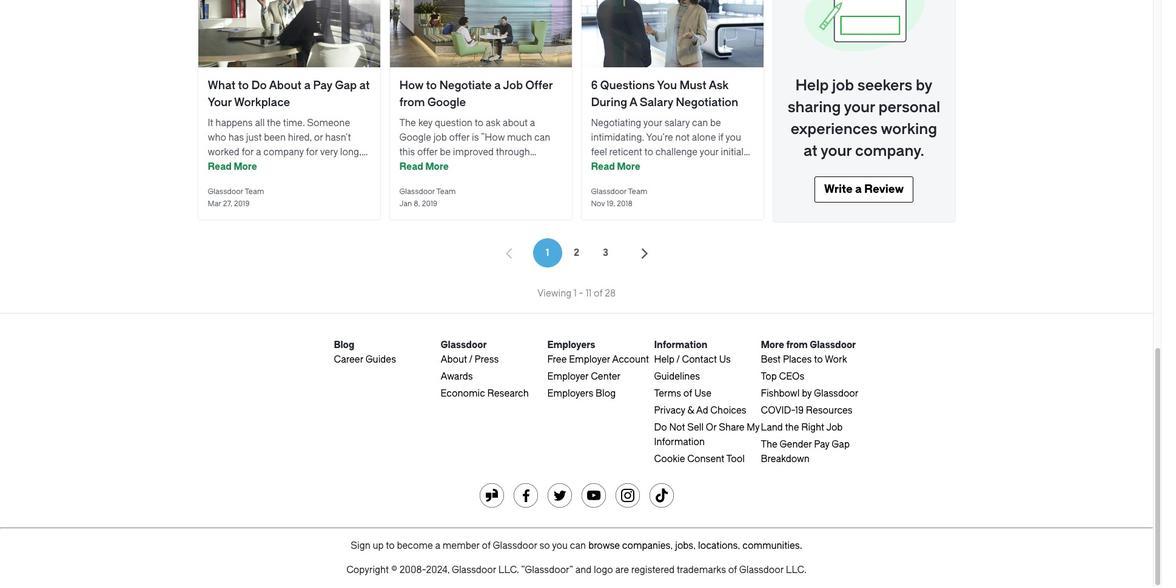 Task type: describe. For each thing, give the bounding box(es) containing it.
to inside the key question to ask about a google job offer is "how much can this offer be improved through negotiation?" in my experience coaching software...
[[475, 118, 484, 129]]

ad
[[696, 405, 708, 416]]

are
[[616, 565, 629, 576]]

help job seekers by sharing your personal experiences working at your company.
[[788, 77, 941, 160]]

to right up at left bottom
[[386, 541, 395, 552]]

trademarks
[[677, 565, 726, 576]]

0 vertical spatial 1
[[546, 248, 549, 258]]

someone
[[307, 118, 350, 129]]

the inside the key question to ask about a google job offer is "how much can this offer be improved through negotiation?" in my experience coaching software...
[[400, 118, 416, 129]]

negotiate
[[440, 79, 492, 92]]

cookie
[[654, 454, 685, 465]]

more for what to do about a pay gap at your workplace
[[234, 161, 257, 172]]

1 employers from the top
[[548, 340, 596, 351]]

help inside information help / contact us guidelines terms of use privacy & ad choices do not sell or share my information cookie consent tool
[[654, 354, 675, 365]]

"how
[[481, 132, 505, 143]]

key
[[418, 118, 433, 129]]

copyright © 2008-2024, glassdoor llc. "glassdoor" and logo are registered trademarks of glassdoor llc.
[[347, 565, 807, 576]]

resources
[[806, 405, 853, 416]]

glassdoor inside glassdoor team nov 19, 2018
[[591, 187, 627, 196]]

prev icon image
[[501, 246, 516, 261]]

or
[[314, 132, 323, 143]]

locations link
[[698, 541, 738, 552]]

1 vertical spatial offer
[[417, 147, 438, 158]]

covid-
[[761, 405, 796, 416]]

pay inside the what to do about a pay gap at your workplace
[[313, 79, 332, 92]]

terms of use link
[[654, 388, 712, 399]]

it happens all the time. someone who has just been hired, or hasn't worked for a company for very long, makes more money than...
[[208, 118, 361, 172]]

all
[[255, 118, 265, 129]]

3
[[603, 248, 609, 258]]

about inside glassdoor about / press awards economic research
[[441, 354, 467, 365]]

ceos
[[779, 371, 805, 382]]

studies
[[673, 161, 705, 172]]

registered
[[632, 565, 675, 576]]

read for how to negotiate a job offer from google
[[400, 161, 423, 172]]

job inside help job seekers by sharing your personal experiences working at your company.
[[832, 77, 854, 94]]

gap inside the more from glassdoor best places to work top ceos fishbowl by glassdoor covid-19 resources land the right job the gender pay gap breakdown
[[832, 439, 850, 450]]

copyright
[[347, 565, 389, 576]]

to inside the more from glassdoor best places to work top ceos fishbowl by glassdoor covid-19 resources land the right job the gender pay gap breakdown
[[814, 354, 823, 365]]

more for how to negotiate a job offer from google
[[425, 161, 449, 172]]

offer
[[526, 79, 553, 92]]

28
[[605, 288, 616, 299]]

free employer account link
[[548, 354, 649, 365]]

read more for 6 questions you must ask during a salary negotiation
[[591, 161, 641, 172]]

what to do about a pay gap at your workplace
[[208, 79, 370, 109]]

a inside button
[[856, 183, 862, 196]]

member
[[443, 541, 480, 552]]

up
[[373, 541, 384, 552]]

jobs
[[675, 541, 694, 552]]

just
[[246, 132, 262, 143]]

blog career guides
[[334, 340, 396, 365]]

your down the alone
[[700, 147, 719, 158]]

guidelines
[[654, 371, 700, 382]]

a inside how to negotiate a job offer from google
[[495, 79, 501, 92]]

a inside it happens all the time. someone who has just been hired, or hasn't worked for a company for very long, makes more money than...
[[256, 147, 261, 158]]

-
[[579, 288, 584, 299]]

6 questions you must ask during a salary negotiation
[[591, 79, 739, 109]]

of down locations link
[[729, 565, 737, 576]]

a inside the what to do about a pay gap at your workplace
[[304, 79, 311, 92]]

ask
[[709, 79, 729, 92]]

&
[[688, 405, 695, 416]]

jan
[[400, 200, 412, 208]]

team for what to do about a pay gap at your workplace
[[245, 187, 264, 196]]

ask
[[486, 118, 501, 129]]

tool
[[727, 454, 745, 465]]

2018
[[617, 200, 633, 208]]

glassdoor,
[[591, 176, 637, 187]]

worked
[[208, 147, 240, 158]]

2 employers from the top
[[548, 388, 594, 399]]

the key question to ask about a google job offer is "how much can this offer be improved through negotiation?" in my experience coaching software...
[[400, 118, 551, 187]]

top ceos link
[[761, 371, 805, 382]]

glassdoor inside glassdoor team mar 27, 2019
[[208, 187, 243, 196]]

to inside how to negotiate a job offer from google
[[426, 79, 437, 92]]

what
[[208, 79, 236, 92]]

glassdoor team nov 19, 2018
[[591, 187, 648, 208]]

hired,
[[288, 132, 312, 143]]

sign up to become a member of glassdoor so you can browse companies jobs locations communities.
[[351, 541, 803, 552]]

to down you're at the right top of the page
[[645, 147, 654, 158]]

fishbowl by glassdoor link
[[761, 388, 859, 399]]

from inside how to negotiate a job offer from google
[[400, 96, 425, 109]]

a
[[630, 96, 637, 109]]

career
[[334, 354, 363, 365]]

team for 6 questions you must ask during a salary negotiation
[[628, 187, 648, 196]]

/ for about
[[469, 354, 473, 365]]

has
[[229, 132, 244, 143]]

not
[[676, 132, 690, 143]]

read more for what to do about a pay gap at your workplace
[[208, 161, 257, 172]]

work
[[825, 354, 847, 365]]

locations
[[698, 541, 738, 552]]

makes
[[208, 161, 237, 172]]

jobs link
[[675, 541, 694, 552]]

how
[[400, 79, 424, 92]]

press
[[475, 354, 499, 365]]

workplace
[[234, 96, 290, 109]]

employers free employer account employer center employers blog
[[548, 340, 649, 399]]

more inside the more from glassdoor best places to work top ceos fishbowl by glassdoor covid-19 resources land the right job the gender pay gap breakdown
[[761, 340, 785, 351]]

places
[[783, 354, 812, 365]]

2 for from the left
[[306, 147, 318, 158]]

browse companies link
[[589, 541, 671, 552]]

1 for from the left
[[242, 147, 254, 158]]

more
[[239, 161, 262, 172]]

by inside help job seekers by sharing your personal experiences working at your company.
[[916, 77, 933, 94]]

become
[[397, 541, 433, 552]]

1 information from the top
[[654, 340, 708, 351]]

write a review
[[824, 183, 904, 196]]

much
[[507, 132, 532, 143]]

0 vertical spatial employer
[[569, 354, 610, 365]]

by inside the more from glassdoor best places to work top ceos fishbowl by glassdoor covid-19 resources land the right job the gender pay gap breakdown
[[802, 388, 812, 399]]

team for how to negotiate a job offer from google
[[437, 187, 456, 196]]

company
[[264, 147, 304, 158]]

personal
[[879, 99, 941, 116]]

use
[[695, 388, 712, 399]]

us
[[719, 354, 731, 365]]

19,
[[607, 200, 615, 208]]

intimidating.
[[591, 132, 644, 143]]

©
[[391, 565, 397, 576]]

this
[[400, 147, 415, 158]]

contact
[[682, 354, 717, 365]]

google for to
[[428, 96, 466, 109]]

to inside the what to do about a pay gap at your workplace
[[238, 79, 249, 92]]

negotiating your salary can be intimidating. you're not alone if you feel reticent to challenge your initial offer. according to studies by glassdoor, men...
[[591, 118, 744, 187]]

top
[[761, 371, 777, 382]]

fishbowl
[[761, 388, 800, 399]]

feel
[[591, 147, 607, 158]]

information help / contact us guidelines terms of use privacy & ad choices do not sell or share my information cookie consent tool
[[654, 340, 760, 465]]

glassdoor up resources
[[814, 388, 859, 399]]



Task type: vqa. For each thing, say whether or not it's contained in the screenshot.
curtailments
no



Task type: locate. For each thing, give the bounding box(es) containing it.
your up experiences
[[844, 99, 876, 116]]

1 horizontal spatial the
[[785, 422, 799, 433]]

1 horizontal spatial from
[[787, 340, 808, 351]]

the right all
[[267, 118, 281, 129]]

by right studies
[[707, 161, 717, 172]]

2 team from the left
[[437, 187, 456, 196]]

0 vertical spatial from
[[400, 96, 425, 109]]

1 horizontal spatial team
[[437, 187, 456, 196]]

2 read from the left
[[400, 161, 423, 172]]

1 vertical spatial employer
[[548, 371, 589, 382]]

llc.
[[499, 565, 519, 576], [786, 565, 807, 576]]

2008-
[[400, 565, 426, 576]]

negotiation?"
[[400, 161, 457, 172]]

2 llc. from the left
[[786, 565, 807, 576]]

do inside the what to do about a pay gap at your workplace
[[251, 79, 267, 92]]

read more down 'this'
[[400, 161, 449, 172]]

be inside the key question to ask about a google job offer is "how much can this offer be improved through negotiation?" in my experience coaching software...
[[440, 147, 451, 158]]

of inside information help / contact us guidelines terms of use privacy & ad choices do not sell or share my information cookie consent tool
[[684, 388, 692, 399]]

llc. left "glassdoor"
[[499, 565, 519, 576]]

communities.
[[743, 541, 803, 552]]

sell
[[688, 422, 704, 433]]

2024,
[[426, 565, 450, 576]]

0 horizontal spatial the
[[267, 118, 281, 129]]

to right the what
[[238, 79, 249, 92]]

employers down the employer center link at the bottom
[[548, 388, 594, 399]]

pay
[[313, 79, 332, 92], [814, 439, 830, 450]]

at down experiences
[[804, 143, 818, 160]]

more for 6 questions you must ask during a salary negotiation
[[617, 161, 641, 172]]

blog
[[334, 340, 355, 351], [596, 388, 616, 399]]

/ left press
[[469, 354, 473, 365]]

glassdoor up 8,
[[400, 187, 435, 196]]

1 vertical spatial employers
[[548, 388, 594, 399]]

the down land
[[761, 439, 778, 450]]

negotiating
[[591, 118, 642, 129]]

0 vertical spatial job
[[832, 77, 854, 94]]

2019 for what to do about a pay gap at your workplace
[[234, 200, 250, 208]]

company.
[[856, 143, 925, 160]]

0 horizontal spatial be
[[440, 147, 451, 158]]

1 horizontal spatial help
[[796, 77, 829, 94]]

you inside negotiating your salary can be intimidating. you're not alone if you feel reticent to challenge your initial offer. according to studies by glassdoor, men...
[[726, 132, 742, 143]]

so
[[540, 541, 550, 552]]

1 vertical spatial at
[[804, 143, 818, 160]]

1
[[546, 248, 549, 258], [574, 288, 577, 299]]

in
[[459, 161, 467, 172]]

blog inside employers free employer account employer center employers blog
[[596, 388, 616, 399]]

best places to work link
[[761, 354, 847, 365]]

0 horizontal spatial pay
[[313, 79, 332, 92]]

can inside negotiating your salary can be intimidating. you're not alone if you feel reticent to challenge your initial offer. according to studies by glassdoor, men...
[[692, 118, 708, 129]]

review
[[865, 183, 904, 196]]

during
[[591, 96, 627, 109]]

be inside negotiating your salary can be intimidating. you're not alone if you feel reticent to challenge your initial offer. according to studies by glassdoor, men...
[[711, 118, 721, 129]]

glassdoor up 27, at left
[[208, 187, 243, 196]]

more down 'reticent'
[[617, 161, 641, 172]]

through
[[496, 147, 530, 158]]

of right member
[[482, 541, 491, 552]]

sharing
[[788, 99, 841, 116]]

8,
[[414, 200, 420, 208]]

terms
[[654, 388, 681, 399]]

1 horizontal spatial by
[[802, 388, 812, 399]]

next icon image
[[637, 246, 652, 261]]

viewing 1 - 11 of 28
[[538, 288, 616, 299]]

help up sharing
[[796, 77, 829, 94]]

pay up someone
[[313, 79, 332, 92]]

information up 'help / contact us' link
[[654, 340, 708, 351]]

3 read from the left
[[591, 161, 615, 172]]

2 read more from the left
[[400, 161, 449, 172]]

1 vertical spatial 1
[[574, 288, 577, 299]]

0 horizontal spatial can
[[535, 132, 551, 143]]

team inside glassdoor team jan 8, 2019
[[437, 187, 456, 196]]

1 horizontal spatial job
[[832, 77, 854, 94]]

0 vertical spatial job
[[503, 79, 523, 92]]

job inside the key question to ask about a google job offer is "how much can this offer be improved through negotiation?" in my experience coaching software...
[[434, 132, 447, 143]]

1 horizontal spatial you
[[726, 132, 742, 143]]

read for what to do about a pay gap at your workplace
[[208, 161, 232, 172]]

sign
[[351, 541, 371, 552]]

/ inside information help / contact us guidelines terms of use privacy & ad choices do not sell or share my information cookie consent tool
[[677, 354, 680, 365]]

job up sharing
[[832, 77, 854, 94]]

1 vertical spatial the
[[761, 439, 778, 450]]

2 / from the left
[[677, 354, 680, 365]]

1 horizontal spatial 1
[[574, 288, 577, 299]]

by up the "covid-19 resources" link
[[802, 388, 812, 399]]

guides
[[366, 354, 396, 365]]

to right how
[[426, 79, 437, 92]]

2019 inside glassdoor team jan 8, 2019
[[422, 200, 438, 208]]

the inside the more from glassdoor best places to work top ceos fishbowl by glassdoor covid-19 resources land the right job the gender pay gap breakdown
[[785, 422, 799, 433]]

team inside glassdoor team nov 19, 2018
[[628, 187, 648, 196]]

can right much
[[535, 132, 551, 143]]

you right if
[[726, 132, 742, 143]]

1 vertical spatial gap
[[832, 439, 850, 450]]

0 vertical spatial offer
[[449, 132, 470, 143]]

read more down worked
[[208, 161, 257, 172]]

not
[[670, 422, 685, 433]]

0 vertical spatial help
[[796, 77, 829, 94]]

1 vertical spatial help
[[654, 354, 675, 365]]

2019 inside glassdoor team mar 27, 2019
[[234, 200, 250, 208]]

0 vertical spatial gap
[[335, 79, 357, 92]]

employer down free
[[548, 371, 589, 382]]

0 horizontal spatial about
[[269, 79, 302, 92]]

from down how
[[400, 96, 425, 109]]

offer up negotiation?"
[[417, 147, 438, 158]]

1 vertical spatial job
[[827, 422, 843, 433]]

1 vertical spatial information
[[654, 437, 705, 448]]

more up experience coaching
[[425, 161, 449, 172]]

2 link
[[562, 238, 591, 268]]

3 link
[[591, 238, 620, 268]]

1 horizontal spatial for
[[306, 147, 318, 158]]

be up if
[[711, 118, 721, 129]]

1 vertical spatial the
[[785, 422, 799, 433]]

about up the 'awards' link
[[441, 354, 467, 365]]

awards link
[[441, 371, 473, 382]]

can up the alone
[[692, 118, 708, 129]]

about up workplace
[[269, 79, 302, 92]]

0 horizontal spatial do
[[251, 79, 267, 92]]

guidelines link
[[654, 371, 700, 382]]

2 horizontal spatial read
[[591, 161, 615, 172]]

/ up guidelines link
[[677, 354, 680, 365]]

0 horizontal spatial llc.
[[499, 565, 519, 576]]

google inside the key question to ask about a google job offer is "how much can this offer be improved through negotiation?" in my experience coaching software...
[[400, 132, 431, 143]]

1 read more from the left
[[208, 161, 257, 172]]

pay inside the more from glassdoor best places to work top ceos fishbowl by glassdoor covid-19 resources land the right job the gender pay gap breakdown
[[814, 439, 830, 450]]

according
[[615, 161, 660, 172]]

0 horizontal spatial 1
[[546, 248, 549, 258]]

glassdoor up work
[[810, 340, 856, 351]]

1 horizontal spatial do
[[654, 422, 667, 433]]

0 horizontal spatial read more
[[208, 161, 257, 172]]

1 horizontal spatial can
[[570, 541, 586, 552]]

2 information from the top
[[654, 437, 705, 448]]

0 vertical spatial the
[[267, 118, 281, 129]]

by inside negotiating your salary can be intimidating. you're not alone if you feel reticent to challenge your initial offer. according to studies by glassdoor, men...
[[707, 161, 717, 172]]

0 horizontal spatial for
[[242, 147, 254, 158]]

pay down right
[[814, 439, 830, 450]]

to left work
[[814, 354, 823, 365]]

a right the 'negotiate'
[[495, 79, 501, 92]]

employers
[[548, 340, 596, 351], [548, 388, 594, 399]]

1 left the -
[[574, 288, 577, 299]]

0 horizontal spatial help
[[654, 354, 675, 365]]

at inside help job seekers by sharing your personal experiences working at your company.
[[804, 143, 818, 160]]

2 horizontal spatial read more
[[591, 161, 641, 172]]

offer down question
[[449, 132, 470, 143]]

1 horizontal spatial read more
[[400, 161, 449, 172]]

0 vertical spatial by
[[916, 77, 933, 94]]

0 horizontal spatial 2019
[[234, 200, 250, 208]]

1 horizontal spatial the
[[761, 439, 778, 450]]

0 vertical spatial you
[[726, 132, 742, 143]]

1 horizontal spatial job
[[827, 422, 843, 433]]

glassdoor down glassdoor,
[[591, 187, 627, 196]]

2019 right 8,
[[422, 200, 438, 208]]

1 horizontal spatial about
[[441, 354, 467, 365]]

1 vertical spatial pay
[[814, 439, 830, 450]]

google inside how to negotiate a job offer from google
[[428, 96, 466, 109]]

0 horizontal spatial by
[[707, 161, 717, 172]]

1 team from the left
[[245, 187, 264, 196]]

do inside information help / contact us guidelines terms of use privacy & ad choices do not sell or share my information cookie consent tool
[[654, 422, 667, 433]]

0 vertical spatial at
[[360, 79, 370, 92]]

by
[[916, 77, 933, 94], [707, 161, 717, 172], [802, 388, 812, 399]]

1 vertical spatial do
[[654, 422, 667, 433]]

to down challenge
[[662, 161, 671, 172]]

your
[[844, 99, 876, 116], [644, 118, 663, 129], [821, 143, 852, 160], [700, 147, 719, 158]]

0 vertical spatial the
[[400, 118, 416, 129]]

the left key
[[400, 118, 416, 129]]

google for key
[[400, 132, 431, 143]]

read down 'this'
[[400, 161, 423, 172]]

3 team from the left
[[628, 187, 648, 196]]

google up question
[[428, 96, 466, 109]]

2019 for how to negotiate a job offer from google
[[422, 200, 438, 208]]

free
[[548, 354, 567, 365]]

0 vertical spatial can
[[692, 118, 708, 129]]

about
[[269, 79, 302, 92], [441, 354, 467, 365]]

glassdoor inside glassdoor team jan 8, 2019
[[400, 187, 435, 196]]

of left use
[[684, 388, 692, 399]]

glassdoor down member
[[452, 565, 496, 576]]

can inside the key question to ask about a google job offer is "how much can this offer be improved through negotiation?" in my experience coaching software...
[[535, 132, 551, 143]]

your down experiences
[[821, 143, 852, 160]]

more up best
[[761, 340, 785, 351]]

/ for help
[[677, 354, 680, 365]]

at left how
[[360, 79, 370, 92]]

0 horizontal spatial blog
[[334, 340, 355, 351]]

initial
[[721, 147, 744, 158]]

1 horizontal spatial read
[[400, 161, 423, 172]]

0 horizontal spatial team
[[245, 187, 264, 196]]

1 vertical spatial you
[[552, 541, 568, 552]]

1 llc. from the left
[[499, 565, 519, 576]]

a inside the key question to ask about a google job offer is "how much can this offer be improved through negotiation?" in my experience coaching software...
[[530, 118, 535, 129]]

1 / from the left
[[469, 354, 473, 365]]

0 horizontal spatial offer
[[417, 147, 438, 158]]

information down not
[[654, 437, 705, 448]]

employers up free
[[548, 340, 596, 351]]

6
[[591, 79, 598, 92]]

economic research link
[[441, 388, 529, 399]]

alone
[[692, 132, 716, 143]]

a right about
[[530, 118, 535, 129]]

who
[[208, 132, 226, 143]]

economic
[[441, 388, 485, 399]]

of right 11 at the right
[[594, 288, 603, 299]]

be up negotiation?"
[[440, 147, 451, 158]]

1 vertical spatial by
[[707, 161, 717, 172]]

0 horizontal spatial job
[[503, 79, 523, 92]]

llc. down communities.
[[786, 565, 807, 576]]

about inside the what to do about a pay gap at your workplace
[[269, 79, 302, 92]]

gap inside the what to do about a pay gap at your workplace
[[335, 79, 357, 92]]

2 vertical spatial by
[[802, 388, 812, 399]]

glassdoor team jan 8, 2019
[[400, 187, 456, 208]]

or
[[706, 422, 717, 433]]

/ inside glassdoor about / press awards economic research
[[469, 354, 473, 365]]

0 vertical spatial employers
[[548, 340, 596, 351]]

by up personal
[[916, 77, 933, 94]]

job inside the more from glassdoor best places to work top ceos fishbowl by glassdoor covid-19 resources land the right job the gender pay gap breakdown
[[827, 422, 843, 433]]

team down more
[[245, 187, 264, 196]]

blog down center
[[596, 388, 616, 399]]

be
[[711, 118, 721, 129], [440, 147, 451, 158]]

browse
[[589, 541, 620, 552]]

job down question
[[434, 132, 447, 143]]

land the right job link
[[761, 422, 843, 433]]

0 vertical spatial be
[[711, 118, 721, 129]]

best
[[761, 354, 781, 365]]

0 vertical spatial information
[[654, 340, 708, 351]]

for up than...
[[306, 147, 318, 158]]

must
[[680, 79, 707, 92]]

to left the ask
[[475, 118, 484, 129]]

read more up glassdoor,
[[591, 161, 641, 172]]

2 horizontal spatial can
[[692, 118, 708, 129]]

2 horizontal spatial team
[[628, 187, 648, 196]]

gap down resources
[[832, 439, 850, 450]]

you right the so
[[552, 541, 568, 552]]

team
[[245, 187, 264, 196], [437, 187, 456, 196], [628, 187, 648, 196]]

the
[[400, 118, 416, 129], [761, 439, 778, 450]]

1 horizontal spatial at
[[804, 143, 818, 160]]

center
[[591, 371, 621, 382]]

read for 6 questions you must ask during a salary negotiation
[[591, 161, 615, 172]]

1 horizontal spatial gap
[[832, 439, 850, 450]]

2019 right 27, at left
[[234, 200, 250, 208]]

0 horizontal spatial the
[[400, 118, 416, 129]]

help
[[796, 77, 829, 94], [654, 354, 675, 365]]

1 link
[[533, 238, 562, 268]]

read down feel
[[591, 161, 615, 172]]

1 horizontal spatial 2019
[[422, 200, 438, 208]]

1 vertical spatial blog
[[596, 388, 616, 399]]

negotiation
[[676, 96, 739, 109]]

glassdoor inside glassdoor about / press awards economic research
[[441, 340, 487, 351]]

0 vertical spatial blog
[[334, 340, 355, 351]]

0 horizontal spatial read
[[208, 161, 232, 172]]

career guides link
[[334, 354, 396, 365]]

a right become at the bottom of page
[[435, 541, 441, 552]]

a up time.
[[304, 79, 311, 92]]

job inside how to negotiate a job offer from google
[[503, 79, 523, 92]]

hasn't
[[325, 132, 351, 143]]

my
[[469, 161, 482, 172]]

1 2019 from the left
[[234, 200, 250, 208]]

read more for how to negotiate a job offer from google
[[400, 161, 449, 172]]

cookie consent tool link
[[654, 454, 745, 465]]

2 horizontal spatial by
[[916, 77, 933, 94]]

read
[[208, 161, 232, 172], [400, 161, 423, 172], [591, 161, 615, 172]]

1 horizontal spatial be
[[711, 118, 721, 129]]

0 vertical spatial about
[[269, 79, 302, 92]]

a right write
[[856, 183, 862, 196]]

1 horizontal spatial pay
[[814, 439, 830, 450]]

blog inside blog career guides
[[334, 340, 355, 351]]

privacy & ad choices link
[[654, 405, 747, 416]]

2 2019 from the left
[[422, 200, 438, 208]]

do left not
[[654, 422, 667, 433]]

a down the just
[[256, 147, 261, 158]]

experiences
[[791, 121, 878, 138]]

glassdoor up about / press link on the bottom
[[441, 340, 487, 351]]

blog up career
[[334, 340, 355, 351]]

logo
[[594, 565, 613, 576]]

"glassdoor"
[[521, 565, 573, 576]]

been
[[264, 132, 286, 143]]

team inside glassdoor team mar 27, 2019
[[245, 187, 264, 196]]

the inside it happens all the time. someone who has just been hired, or hasn't worked for a company for very long, makes more money than...
[[267, 118, 281, 129]]

1 vertical spatial can
[[535, 132, 551, 143]]

right
[[802, 422, 825, 433]]

1 vertical spatial from
[[787, 340, 808, 351]]

at
[[360, 79, 370, 92], [804, 143, 818, 160]]

employer up the employer center link at the bottom
[[569, 354, 610, 365]]

from inside the more from glassdoor best places to work top ceos fishbowl by glassdoor covid-19 resources land the right job the gender pay gap breakdown
[[787, 340, 808, 351]]

0 vertical spatial google
[[428, 96, 466, 109]]

more down worked
[[234, 161, 257, 172]]

0 horizontal spatial from
[[400, 96, 425, 109]]

0 horizontal spatial /
[[469, 354, 473, 365]]

1 vertical spatial about
[[441, 354, 467, 365]]

your up you're at the right top of the page
[[644, 118, 663, 129]]

glassdoor down communities.
[[740, 565, 784, 576]]

1 horizontal spatial offer
[[449, 132, 470, 143]]

gap up someone
[[335, 79, 357, 92]]

from up places
[[787, 340, 808, 351]]

job left offer
[[503, 79, 523, 92]]

1 left 2
[[546, 248, 549, 258]]

0 horizontal spatial gap
[[335, 79, 357, 92]]

it
[[208, 118, 213, 129]]

from
[[400, 96, 425, 109], [787, 340, 808, 351]]

the up gender
[[785, 422, 799, 433]]

job down resources
[[827, 422, 843, 433]]

help inside help job seekers by sharing your personal experiences working at your company.
[[796, 77, 829, 94]]

if
[[719, 132, 724, 143]]

glassdoor left the so
[[493, 541, 537, 552]]

team up 2018 on the right of page
[[628, 187, 648, 196]]

gap
[[335, 79, 357, 92], [832, 439, 850, 450]]

1 vertical spatial job
[[434, 132, 447, 143]]

team down experience coaching
[[437, 187, 456, 196]]

2 vertical spatial can
[[570, 541, 586, 552]]

at inside the what to do about a pay gap at your workplace
[[360, 79, 370, 92]]

nov
[[591, 200, 605, 208]]

more from glassdoor best places to work top ceos fishbowl by glassdoor covid-19 resources land the right job the gender pay gap breakdown
[[761, 340, 859, 465]]

do up workplace
[[251, 79, 267, 92]]

can up the copyright © 2008-2024, glassdoor llc. "glassdoor" and logo are registered trademarks of glassdoor llc.
[[570, 541, 586, 552]]

experience coaching
[[400, 176, 490, 187]]

/
[[469, 354, 473, 365], [677, 354, 680, 365]]

help up guidelines
[[654, 354, 675, 365]]

1 horizontal spatial /
[[677, 354, 680, 365]]

1 horizontal spatial blog
[[596, 388, 616, 399]]

1 vertical spatial google
[[400, 132, 431, 143]]

0 vertical spatial do
[[251, 79, 267, 92]]

for up more
[[242, 147, 254, 158]]

1 read from the left
[[208, 161, 232, 172]]

and
[[576, 565, 592, 576]]

you're
[[646, 132, 673, 143]]

0 horizontal spatial at
[[360, 79, 370, 92]]

11
[[586, 288, 592, 299]]

1 horizontal spatial llc.
[[786, 565, 807, 576]]

help / contact us link
[[654, 354, 731, 365]]

read down worked
[[208, 161, 232, 172]]

google up 'this'
[[400, 132, 431, 143]]

0 horizontal spatial job
[[434, 132, 447, 143]]

1 vertical spatial be
[[440, 147, 451, 158]]

the inside the more from glassdoor best places to work top ceos fishbowl by glassdoor covid-19 resources land the right job the gender pay gap breakdown
[[761, 439, 778, 450]]

happens
[[216, 118, 253, 129]]

0 horizontal spatial you
[[552, 541, 568, 552]]

3 read more from the left
[[591, 161, 641, 172]]



